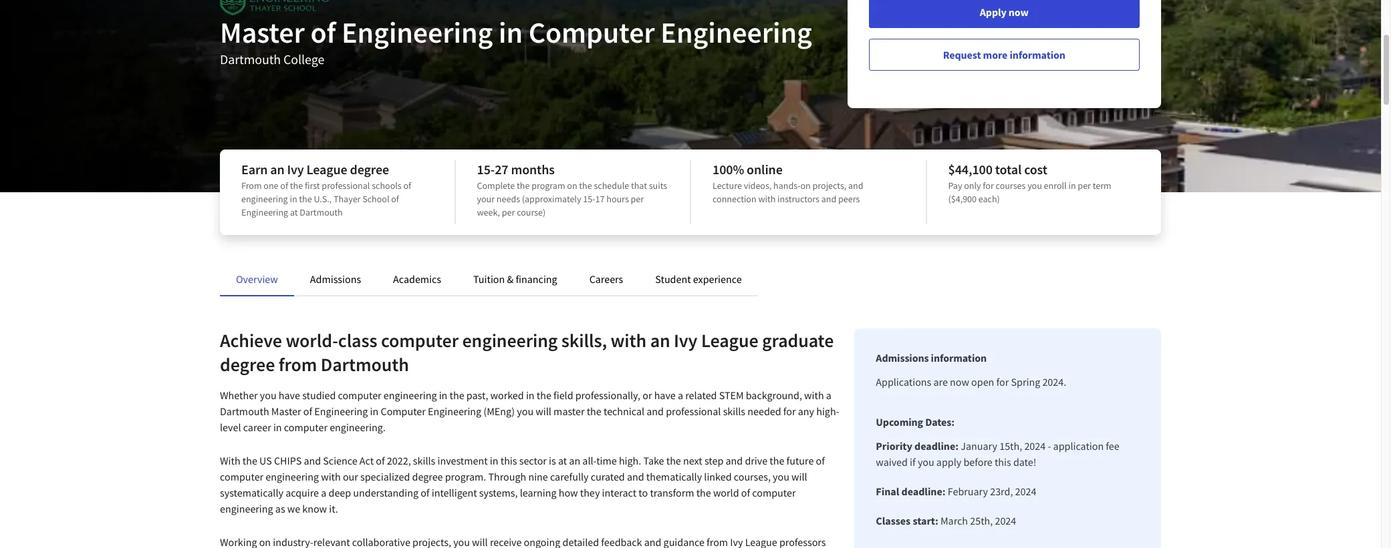 Task type: locate. For each thing, give the bounding box(es) containing it.
with inside with the us chips and science act of 2022, skills investment in this sector is at an all-time high. take the next step and drive the future of computer engineering with our specialized degree program. through nine carefully curated and thematically linked courses, you will systematically acquire a deep understanding of intelligent systems, learning how they interact to transform the world of computer engineering as we know it.
[[321, 471, 341, 484]]

a inside with the us chips and science act of 2022, skills investment in this sector is at an all-time high. take the next step and drive the future of computer engineering with our specialized degree program. through nine carefully curated and thematically linked courses, you will systematically acquire a deep understanding of intelligent systems, learning how they interact to transform the world of computer engineering as we know it.
[[321, 487, 326, 500]]

you right if
[[918, 456, 935, 469]]

deadline: up the apply
[[915, 440, 959, 453]]

final
[[876, 485, 900, 499]]

this down 15th,
[[995, 456, 1011, 469]]

the
[[290, 180, 303, 192], [517, 180, 530, 192], [579, 180, 592, 192], [299, 193, 312, 205], [450, 389, 464, 403], [537, 389, 552, 403], [587, 405, 602, 419], [243, 455, 257, 468], [666, 455, 681, 468], [770, 455, 785, 468], [697, 487, 711, 500]]

march
[[941, 515, 968, 528]]

2 horizontal spatial a
[[826, 389, 832, 403]]

now
[[1009, 5, 1029, 19], [950, 376, 969, 389]]

apply now
[[980, 5, 1029, 19]]

ivy up related
[[674, 329, 698, 353]]

an left all-
[[569, 455, 580, 468]]

suits
[[649, 180, 667, 192]]

complete
[[477, 180, 515, 192]]

you down 'cost'
[[1028, 180, 1042, 192]]

1 horizontal spatial professional
[[666, 405, 721, 419]]

for inside whether you have studied computer engineering in the past, worked in the field professionally, or have a related stem background, with a dartmouth master of engineering in computer engineering (meng) you will master the technical and professional skills needed for any high- level career in computer engineering.
[[784, 405, 796, 419]]

23rd,
[[990, 485, 1013, 499]]

0 horizontal spatial for
[[784, 405, 796, 419]]

for up each)
[[983, 180, 994, 192]]

1 vertical spatial information
[[931, 352, 987, 365]]

week,
[[477, 207, 500, 219]]

dartmouth down whether
[[220, 405, 269, 419]]

1 horizontal spatial now
[[1009, 5, 1029, 19]]

0 horizontal spatial skills
[[413, 455, 435, 468]]

0 vertical spatial computer
[[529, 14, 655, 51]]

dartmouth up studied
[[321, 353, 409, 377]]

have left studied
[[279, 389, 300, 403]]

professional down related
[[666, 405, 721, 419]]

deadline: up start:
[[902, 485, 946, 499]]

15- up complete
[[477, 161, 495, 178]]

2 horizontal spatial degree
[[412, 471, 443, 484]]

for
[[983, 180, 994, 192], [997, 376, 1009, 389], [784, 405, 796, 419]]

and down or
[[647, 405, 664, 419]]

ivy
[[287, 161, 304, 178], [674, 329, 698, 353]]

1 vertical spatial deadline:
[[902, 485, 946, 499]]

experience
[[693, 273, 742, 286]]

before
[[964, 456, 993, 469]]

first
[[305, 180, 320, 192]]

online
[[747, 161, 783, 178]]

curated
[[591, 471, 625, 484]]

an up the one
[[270, 161, 285, 178]]

computer inside whether you have studied computer engineering in the past, worked in the field professionally, or have a related stem background, with a dartmouth master of engineering in computer engineering (meng) you will master the technical and professional skills needed for any high- level career in computer engineering.
[[381, 405, 426, 419]]

this up through
[[501, 455, 517, 468]]

you inside $44,100 total cost pay only for courses you enroll in per term ($4,900 each)
[[1028, 180, 1042, 192]]

0 vertical spatial 2024
[[1025, 440, 1046, 453]]

-
[[1048, 440, 1051, 453]]

you down worked
[[517, 405, 534, 419]]

degree
[[350, 161, 389, 178], [220, 353, 275, 377], [412, 471, 443, 484]]

1 vertical spatial professional
[[666, 405, 721, 419]]

admissions up the class
[[310, 273, 361, 286]]

classes
[[876, 515, 911, 528]]

0 vertical spatial 15-
[[477, 161, 495, 178]]

request
[[943, 48, 981, 62]]

computer down courses,
[[752, 487, 796, 500]]

2024 for final deadline: february 23rd, 2024
[[1015, 485, 1037, 499]]

that
[[631, 180, 647, 192]]

apply now button
[[869, 0, 1140, 28]]

u.s.,
[[314, 193, 332, 205]]

1 vertical spatial skills
[[413, 455, 435, 468]]

peers
[[839, 193, 860, 205]]

computer inside master of engineering in computer engineering dartmouth college
[[529, 14, 655, 51]]

this
[[501, 455, 517, 468], [995, 456, 1011, 469]]

a
[[678, 389, 683, 403], [826, 389, 832, 403], [321, 487, 326, 500]]

and right 'chips'
[[304, 455, 321, 468]]

the down professionally,
[[587, 405, 602, 419]]

all-
[[583, 455, 597, 468]]

degree up schools
[[350, 161, 389, 178]]

2 horizontal spatial per
[[1078, 180, 1091, 192]]

1 horizontal spatial league
[[701, 329, 759, 353]]

1 horizontal spatial at
[[558, 455, 567, 468]]

now right apply
[[1009, 5, 1029, 19]]

1 horizontal spatial have
[[654, 389, 676, 403]]

17
[[595, 193, 605, 205]]

will left master
[[536, 405, 552, 419]]

1 vertical spatial per
[[631, 193, 644, 205]]

course)
[[517, 207, 546, 219]]

0 vertical spatial an
[[270, 161, 285, 178]]

1 vertical spatial an
[[650, 329, 670, 353]]

0 horizontal spatial computer
[[381, 405, 426, 419]]

sector
[[519, 455, 547, 468]]

with up any
[[804, 389, 824, 403]]

engineering inside earn an ivy league degree from one of the first professional schools of engineering in the u.s., thayer school of engineering at dartmouth
[[241, 193, 288, 205]]

0 vertical spatial now
[[1009, 5, 1029, 19]]

0 horizontal spatial ivy
[[287, 161, 304, 178]]

a up high-
[[826, 389, 832, 403]]

and down projects,
[[822, 193, 837, 205]]

0 horizontal spatial now
[[950, 376, 969, 389]]

january
[[961, 440, 998, 453]]

careers link
[[590, 273, 623, 286]]

engineering up worked
[[462, 329, 558, 353]]

2 horizontal spatial an
[[650, 329, 670, 353]]

1 horizontal spatial an
[[569, 455, 580, 468]]

0 vertical spatial admissions
[[310, 273, 361, 286]]

admissions for admissions
[[310, 273, 361, 286]]

league up first
[[307, 161, 347, 178]]

will
[[536, 405, 552, 419], [792, 471, 808, 484]]

2024 right 25th, on the right bottom of page
[[995, 515, 1017, 528]]

or
[[643, 389, 652, 403]]

with up deep
[[321, 471, 341, 484]]

future
[[787, 455, 814, 468]]

degree up whether
[[220, 353, 275, 377]]

admissions up 'applications'
[[876, 352, 929, 365]]

1 horizontal spatial computer
[[529, 14, 655, 51]]

engineering down 'chips'
[[266, 471, 319, 484]]

1 horizontal spatial will
[[792, 471, 808, 484]]

per left term
[[1078, 180, 1091, 192]]

at inside earn an ivy league degree from one of the first professional schools of engineering in the u.s., thayer school of engineering at dartmouth
[[290, 207, 298, 219]]

academics
[[393, 273, 441, 286]]

master inside master of engineering in computer engineering dartmouth college
[[220, 14, 305, 51]]

professional inside earn an ivy league degree from one of the first professional schools of engineering in the u.s., thayer school of engineering at dartmouth
[[322, 180, 370, 192]]

school
[[363, 193, 389, 205]]

computer inside achieve world-class computer engineering skills, with an ivy league graduate degree from dartmouth
[[381, 329, 459, 353]]

1 horizontal spatial degree
[[350, 161, 389, 178]]

2 vertical spatial for
[[784, 405, 796, 419]]

100% online lecture videos, hands-on projects, and connection with instructors and peers
[[713, 161, 864, 205]]

any
[[798, 405, 814, 419]]

dartmouth down u.s.,
[[300, 207, 343, 219]]

dartmouth inside master of engineering in computer engineering dartmouth college
[[220, 51, 281, 68]]

with down videos,
[[759, 193, 776, 205]]

achieve
[[220, 329, 282, 353]]

only
[[964, 180, 981, 192]]

on up the instructors at the top of the page
[[801, 180, 811, 192]]

graduate
[[762, 329, 834, 353]]

0 vertical spatial professional
[[322, 180, 370, 192]]

stem
[[719, 389, 744, 403]]

2 on from the left
[[801, 180, 811, 192]]

1 vertical spatial computer
[[381, 405, 426, 419]]

systems, learning
[[479, 487, 557, 500]]

league inside achieve world-class computer engineering skills, with an ivy league graduate degree from dartmouth
[[701, 329, 759, 353]]

2024 right '23rd,'
[[1015, 485, 1037, 499]]

2 vertical spatial per
[[502, 207, 515, 219]]

for inside $44,100 total cost pay only for courses you enroll in per term ($4,900 each)
[[983, 180, 994, 192]]

nine
[[528, 471, 548, 484]]

each)
[[979, 193, 1000, 205]]

per down that
[[631, 193, 644, 205]]

0 horizontal spatial 15-
[[477, 161, 495, 178]]

0 vertical spatial will
[[536, 405, 552, 419]]

ivy right 'earn'
[[287, 161, 304, 178]]

0 vertical spatial master
[[220, 14, 305, 51]]

1 horizontal spatial information
[[1010, 48, 1066, 62]]

engineering up engineering.
[[384, 389, 437, 403]]

computer up systematically
[[220, 471, 264, 484]]

and down the high.
[[627, 471, 644, 484]]

0 vertical spatial for
[[983, 180, 994, 192]]

will inside with the us chips and science act of 2022, skills investment in this sector is at an all-time high. take the next step and drive the future of computer engineering with our specialized degree program. through nine carefully curated and thematically linked courses, you will systematically acquire a deep understanding of intelligent systems, learning how they interact to transform the world of computer engineering as we know it.
[[792, 471, 808, 484]]

an up or
[[650, 329, 670, 353]]

information
[[1010, 48, 1066, 62], [931, 352, 987, 365]]

1 horizontal spatial a
[[678, 389, 683, 403]]

to
[[639, 487, 648, 500]]

have right or
[[654, 389, 676, 403]]

2 vertical spatial degree
[[412, 471, 443, 484]]

take
[[644, 455, 664, 468]]

$44,100 total cost pay only for courses you enroll in per term ($4,900 each)
[[948, 161, 1112, 205]]

february
[[948, 485, 988, 499]]

league up stem
[[701, 329, 759, 353]]

past,
[[467, 389, 488, 403]]

on right program
[[567, 180, 577, 192]]

deep
[[329, 487, 351, 500]]

skills,
[[561, 329, 607, 353]]

admissions
[[310, 273, 361, 286], [876, 352, 929, 365]]

1 vertical spatial for
[[997, 376, 1009, 389]]

dartmouth inside earn an ivy league degree from one of the first professional schools of engineering in the u.s., thayer school of engineering at dartmouth
[[300, 207, 343, 219]]

world-
[[286, 329, 338, 353]]

0 horizontal spatial have
[[279, 389, 300, 403]]

1 vertical spatial will
[[792, 471, 808, 484]]

0 horizontal spatial on
[[567, 180, 577, 192]]

1 vertical spatial 2024
[[1015, 485, 1037, 499]]

information right more
[[1010, 48, 1066, 62]]

0 horizontal spatial will
[[536, 405, 552, 419]]

2024 left -
[[1025, 440, 1046, 453]]

high-
[[817, 405, 840, 419]]

an inside with the us chips and science act of 2022, skills investment in this sector is at an all-time high. take the next step and drive the future of computer engineering with our specialized degree program. through nine carefully curated and thematically linked courses, you will systematically acquire a deep understanding of intelligent systems, learning how they interact to transform the world of computer engineering as we know it.
[[569, 455, 580, 468]]

more
[[983, 48, 1008, 62]]

with right skills,
[[611, 329, 647, 353]]

1 horizontal spatial for
[[983, 180, 994, 192]]

1 vertical spatial master
[[271, 405, 301, 419]]

0 horizontal spatial admissions
[[310, 273, 361, 286]]

connection
[[713, 193, 757, 205]]

1 horizontal spatial 15-
[[583, 193, 595, 205]]

now right are
[[950, 376, 969, 389]]

0 horizontal spatial professional
[[322, 180, 370, 192]]

1 on from the left
[[567, 180, 577, 192]]

0 horizontal spatial league
[[307, 161, 347, 178]]

1 horizontal spatial ivy
[[674, 329, 698, 353]]

and
[[849, 180, 864, 192], [822, 193, 837, 205], [647, 405, 664, 419], [304, 455, 321, 468], [726, 455, 743, 468], [627, 471, 644, 484]]

1 vertical spatial degree
[[220, 353, 275, 377]]

0 horizontal spatial at
[[290, 207, 298, 219]]

0 vertical spatial information
[[1010, 48, 1066, 62]]

1 horizontal spatial admissions
[[876, 352, 929, 365]]

total
[[995, 161, 1022, 178]]

1 vertical spatial ivy
[[674, 329, 698, 353]]

degree inside with the us chips and science act of 2022, skills investment in this sector is at an all-time high. take the next step and drive the future of computer engineering with our specialized degree program. through nine carefully curated and thematically linked courses, you will systematically acquire a deep understanding of intelligent systems, learning how they interact to transform the world of computer engineering as we know it.
[[412, 471, 443, 484]]

the left past,
[[450, 389, 464, 403]]

1 vertical spatial at
[[558, 455, 567, 468]]

skills right 2022,
[[413, 455, 435, 468]]

0 horizontal spatial degree
[[220, 353, 275, 377]]

2024 for classes start: march 25th, 2024
[[995, 515, 1017, 528]]

0 horizontal spatial this
[[501, 455, 517, 468]]

1 horizontal spatial this
[[995, 456, 1011, 469]]

of inside master of engineering in computer engineering dartmouth college
[[311, 14, 336, 51]]

100%
[[713, 161, 744, 178]]

professional up thayer
[[322, 180, 370, 192]]

2 vertical spatial an
[[569, 455, 580, 468]]

skills down stem
[[723, 405, 746, 419]]

2 vertical spatial 2024
[[995, 515, 1017, 528]]

2024 inside january 15th, 2024 - application fee waived if you apply before this date!
[[1025, 440, 1046, 453]]

step
[[705, 455, 724, 468]]

the down first
[[299, 193, 312, 205]]

in
[[499, 14, 523, 51], [1069, 180, 1076, 192], [290, 193, 297, 205], [439, 389, 448, 403], [526, 389, 535, 403], [370, 405, 379, 419], [273, 421, 282, 435], [490, 455, 498, 468]]

specialized
[[360, 471, 410, 484]]

an inside achieve world-class computer engineering skills, with an ivy league graduate degree from dartmouth
[[650, 329, 670, 353]]

computer down academics link
[[381, 329, 459, 353]]

a left related
[[678, 389, 683, 403]]

1 have from the left
[[279, 389, 300, 403]]

technical
[[604, 405, 645, 419]]

25th,
[[970, 515, 993, 528]]

final deadline: february 23rd, 2024
[[876, 485, 1037, 499]]

per down the needs
[[502, 207, 515, 219]]

and up peers
[[849, 180, 864, 192]]

0 vertical spatial deadline:
[[915, 440, 959, 453]]

for right open
[[997, 376, 1009, 389]]

information up applications are now open for spring 2024.
[[931, 352, 987, 365]]

at inside with the us chips and science act of 2022, skills investment in this sector is at an all-time high. take the next step and drive the future of computer engineering with our specialized degree program. through nine carefully curated and thematically linked courses, you will systematically acquire a deep understanding of intelligent systems, learning how they interact to transform the world of computer engineering as we know it.
[[558, 455, 567, 468]]

applications
[[876, 376, 932, 389]]

1 vertical spatial league
[[701, 329, 759, 353]]

0 horizontal spatial information
[[931, 352, 987, 365]]

january 15th, 2024 - application fee waived if you apply before this date!
[[876, 440, 1120, 469]]

fee
[[1106, 440, 1120, 453]]

(meng)
[[484, 405, 515, 419]]

on
[[567, 180, 577, 192], [801, 180, 811, 192]]

schools
[[372, 180, 402, 192]]

1 vertical spatial admissions
[[876, 352, 929, 365]]

0 horizontal spatial per
[[502, 207, 515, 219]]

0 vertical spatial skills
[[723, 405, 746, 419]]

now inside button
[[1009, 5, 1029, 19]]

the right drive
[[770, 455, 785, 468]]

application
[[1053, 440, 1104, 453]]

0 vertical spatial at
[[290, 207, 298, 219]]

15-27 months complete the program on the schedule that suits your needs (approximately 15-17 hours per week, per course)
[[477, 161, 667, 219]]

0 vertical spatial per
[[1078, 180, 1091, 192]]

0 vertical spatial degree
[[350, 161, 389, 178]]

degree up intelligent
[[412, 471, 443, 484]]

in inside master of engineering in computer engineering dartmouth college
[[499, 14, 523, 51]]

0 horizontal spatial an
[[270, 161, 285, 178]]

you down future
[[773, 471, 790, 484]]

will down future
[[792, 471, 808, 484]]

dartmouth left college
[[220, 51, 281, 68]]

a left deep
[[321, 487, 326, 500]]

0 horizontal spatial a
[[321, 487, 326, 500]]

0 vertical spatial league
[[307, 161, 347, 178]]

0 vertical spatial ivy
[[287, 161, 304, 178]]

1 horizontal spatial skills
[[723, 405, 746, 419]]

and right "step"
[[726, 455, 743, 468]]

engineering down the one
[[241, 193, 288, 205]]

1 horizontal spatial on
[[801, 180, 811, 192]]

transform
[[650, 487, 694, 500]]

our
[[343, 471, 358, 484]]

15- down 'schedule'
[[583, 193, 595, 205]]

for left any
[[784, 405, 796, 419]]

high.
[[619, 455, 641, 468]]



Task type: describe. For each thing, give the bounding box(es) containing it.
on inside the 15-27 months complete the program on the schedule that suits your needs (approximately 15-17 hours per week, per course)
[[567, 180, 577, 192]]

classes start: march 25th, 2024
[[876, 515, 1017, 528]]

student experience link
[[655, 273, 742, 286]]

skills inside with the us chips and science act of 2022, skills investment in this sector is at an all-time high. take the next step and drive the future of computer engineering with our specialized degree program. through nine carefully curated and thematically linked courses, you will systematically acquire a deep understanding of intelligent systems, learning how they interact to transform the world of computer engineering as we know it.
[[413, 455, 435, 468]]

engineering down systematically
[[220, 503, 273, 516]]

information inside button
[[1010, 48, 1066, 62]]

understanding
[[353, 487, 419, 500]]

whether you have studied computer engineering in the past, worked in the field professionally, or have a related stem background, with a dartmouth master of engineering in computer engineering (meng) you will master the technical and professional skills needed for any high- level career in computer engineering.
[[220, 389, 840, 435]]

earn an ivy league degree from one of the first professional schools of engineering in the u.s., thayer school of engineering at dartmouth
[[241, 161, 411, 219]]

an inside earn an ivy league degree from one of the first professional schools of engineering in the u.s., thayer school of engineering at dartmouth
[[270, 161, 285, 178]]

as
[[275, 503, 285, 516]]

in inside $44,100 total cost pay only for courses you enroll in per term ($4,900 each)
[[1069, 180, 1076, 192]]

you inside with the us chips and science act of 2022, skills investment in this sector is at an all-time high. take the next step and drive the future of computer engineering with our specialized degree program. through nine carefully curated and thematically linked courses, you will systematically acquire a deep understanding of intelligent systems, learning how they interact to transform the world of computer engineering as we know it.
[[773, 471, 790, 484]]

2 horizontal spatial for
[[997, 376, 1009, 389]]

thayer
[[334, 193, 361, 205]]

field
[[554, 389, 573, 403]]

priority
[[876, 440, 913, 453]]

ivy inside earn an ivy league degree from one of the first professional schools of engineering in the u.s., thayer school of engineering at dartmouth
[[287, 161, 304, 178]]

the left us
[[243, 455, 257, 468]]

waived
[[876, 456, 908, 469]]

background,
[[746, 389, 802, 403]]

dartmouth inside achieve world-class computer engineering skills, with an ivy league graduate degree from dartmouth
[[321, 353, 409, 377]]

$44,100
[[948, 161, 993, 178]]

linked
[[704, 471, 732, 484]]

you right whether
[[260, 389, 277, 403]]

dates:
[[926, 416, 955, 429]]

how
[[559, 487, 578, 500]]

with inside achieve world-class computer engineering skills, with an ivy league graduate degree from dartmouth
[[611, 329, 647, 353]]

start:
[[913, 515, 939, 528]]

months
[[511, 161, 555, 178]]

the left first
[[290, 180, 303, 192]]

videos,
[[744, 180, 772, 192]]

achieve world-class computer engineering skills, with an ivy league graduate degree from dartmouth
[[220, 329, 834, 377]]

admissions for admissions information
[[876, 352, 929, 365]]

($4,900
[[948, 193, 977, 205]]

the down linked
[[697, 487, 711, 500]]

1 vertical spatial 15-
[[583, 193, 595, 205]]

computer down studied
[[284, 421, 328, 435]]

from
[[241, 180, 262, 192]]

the up the thematically
[[666, 455, 681, 468]]

2 have from the left
[[654, 389, 676, 403]]

the left field
[[537, 389, 552, 403]]

deadline: for final
[[902, 485, 946, 499]]

league inside earn an ivy league degree from one of the first professional schools of engineering in the u.s., thayer school of engineering at dartmouth
[[307, 161, 347, 178]]

on inside 100% online lecture videos, hands-on projects, and connection with instructors and peers
[[801, 180, 811, 192]]

with inside 100% online lecture videos, hands-on projects, and connection with instructors and peers
[[759, 193, 776, 205]]

worked
[[491, 389, 524, 403]]

the down months
[[517, 180, 530, 192]]

your
[[477, 193, 495, 205]]

degree inside earn an ivy league degree from one of the first professional schools of engineering in the u.s., thayer school of engineering at dartmouth
[[350, 161, 389, 178]]

engineering inside achieve world-class computer engineering skills, with an ivy league graduate degree from dartmouth
[[462, 329, 558, 353]]

open
[[972, 376, 995, 389]]

master inside whether you have studied computer engineering in the past, worked in the field professionally, or have a related stem background, with a dartmouth master of engineering in computer engineering (meng) you will master the technical and professional skills needed for any high- level career in computer engineering.
[[271, 405, 301, 419]]

this inside with the us chips and science act of 2022, skills investment in this sector is at an all-time high. take the next step and drive the future of computer engineering with our specialized degree program. through nine carefully curated and thematically linked courses, you will systematically acquire a deep understanding of intelligent systems, learning how they interact to transform the world of computer engineering as we know it.
[[501, 455, 517, 468]]

hours
[[607, 193, 629, 205]]

it.
[[329, 503, 338, 516]]

master
[[554, 405, 585, 419]]

and inside whether you have studied computer engineering in the past, worked in the field professionally, or have a related stem background, with a dartmouth master of engineering in computer engineering (meng) you will master the technical and professional skills needed for any high- level career in computer engineering.
[[647, 405, 664, 419]]

in inside earn an ivy league degree from one of the first professional schools of engineering in the u.s., thayer school of engineering at dartmouth
[[290, 193, 297, 205]]

career
[[243, 421, 271, 435]]

class
[[338, 329, 377, 353]]

science
[[323, 455, 357, 468]]

engineering inside earn an ivy league degree from one of the first professional schools of engineering in the u.s., thayer school of engineering at dartmouth
[[241, 207, 288, 219]]

thematically
[[646, 471, 702, 484]]

term
[[1093, 180, 1112, 192]]

will inside whether you have studied computer engineering in the past, worked in the field professionally, or have a related stem background, with a dartmouth master of engineering in computer engineering (meng) you will master the technical and professional skills needed for any high- level career in computer engineering.
[[536, 405, 552, 419]]

request more information
[[943, 48, 1066, 62]]

spring
[[1011, 376, 1041, 389]]

related
[[685, 389, 717, 403]]

enroll
[[1044, 180, 1067, 192]]

tuition & financing link
[[473, 273, 557, 286]]

dartmouth college logo image
[[220, 0, 330, 15]]

applications are now open for spring 2024.
[[876, 376, 1067, 389]]

tuition
[[473, 273, 505, 286]]

upcoming dates:
[[876, 416, 955, 429]]

studied
[[302, 389, 336, 403]]

whether
[[220, 389, 258, 403]]

chips
[[274, 455, 302, 468]]

courses
[[996, 180, 1026, 192]]

college
[[284, 51, 324, 68]]

per inside $44,100 total cost pay only for courses you enroll in per term ($4,900 each)
[[1078, 180, 1091, 192]]

skills inside whether you have studied computer engineering in the past, worked in the field professionally, or have a related stem background, with a dartmouth master of engineering in computer engineering (meng) you will master the technical and professional skills needed for any high- level career in computer engineering.
[[723, 405, 746, 419]]

master of engineering in computer engineering dartmouth college
[[220, 14, 812, 68]]

priority deadline:
[[876, 440, 959, 453]]

is
[[549, 455, 556, 468]]

the left 'schedule'
[[579, 180, 592, 192]]

acquire
[[286, 487, 319, 500]]

investment
[[438, 455, 488, 468]]

15th,
[[1000, 440, 1022, 453]]

with inside whether you have studied computer engineering in the past, worked in the field professionally, or have a related stem background, with a dartmouth master of engineering in computer engineering (meng) you will master the technical and professional skills needed for any high- level career in computer engineering.
[[804, 389, 824, 403]]

in inside with the us chips and science act of 2022, skills investment in this sector is at an all-time high. take the next step and drive the future of computer engineering with our specialized degree program. through nine carefully curated and thematically linked courses, you will systematically acquire a deep understanding of intelligent systems, learning how they interact to transform the world of computer engineering as we know it.
[[490, 455, 498, 468]]

this inside january 15th, 2024 - application fee waived if you apply before this date!
[[995, 456, 1011, 469]]

1 vertical spatial now
[[950, 376, 969, 389]]

2024.
[[1043, 376, 1067, 389]]

dartmouth inside whether you have studied computer engineering in the past, worked in the field professionally, or have a related stem background, with a dartmouth master of engineering in computer engineering (meng) you will master the technical and professional skills needed for any high- level career in computer engineering.
[[220, 405, 269, 419]]

student
[[655, 273, 691, 286]]

world
[[713, 487, 739, 500]]

2022,
[[387, 455, 411, 468]]

you inside january 15th, 2024 - application fee waived if you apply before this date!
[[918, 456, 935, 469]]

1 horizontal spatial per
[[631, 193, 644, 205]]

us
[[259, 455, 272, 468]]

schedule
[[594, 180, 629, 192]]

academics link
[[393, 273, 441, 286]]

degree inside achieve world-class computer engineering skills, with an ivy league graduate degree from dartmouth
[[220, 353, 275, 377]]

act
[[360, 455, 374, 468]]

program.
[[445, 471, 486, 484]]

systematically
[[220, 487, 283, 500]]

student experience
[[655, 273, 742, 286]]

know
[[302, 503, 327, 516]]

ivy inside achieve world-class computer engineering skills, with an ivy league graduate degree from dartmouth
[[674, 329, 698, 353]]

financing
[[516, 273, 557, 286]]

deadline: for priority
[[915, 440, 959, 453]]

we
[[287, 503, 300, 516]]

engineering inside whether you have studied computer engineering in the past, worked in the field professionally, or have a related stem background, with a dartmouth master of engineering in computer engineering (meng) you will master the technical and professional skills needed for any high- level career in computer engineering.
[[384, 389, 437, 403]]

projects,
[[813, 180, 847, 192]]

of inside whether you have studied computer engineering in the past, worked in the field professionally, or have a related stem background, with a dartmouth master of engineering in computer engineering (meng) you will master the technical and professional skills needed for any high- level career in computer engineering.
[[303, 405, 312, 419]]

with
[[220, 455, 240, 468]]

upcoming
[[876, 416, 923, 429]]

pay
[[948, 180, 962, 192]]

&
[[507, 273, 514, 286]]

with the us chips and science act of 2022, skills investment in this sector is at an all-time high. take the next step and drive the future of computer engineering with our specialized degree program. through nine carefully curated and thematically linked courses, you will systematically acquire a deep understanding of intelligent systems, learning how they interact to transform the world of computer engineering as we know it.
[[220, 455, 825, 516]]

needed
[[748, 405, 781, 419]]

tuition & financing
[[473, 273, 557, 286]]

professional inside whether you have studied computer engineering in the past, worked in the field professionally, or have a related stem background, with a dartmouth master of engineering in computer engineering (meng) you will master the technical and professional skills needed for any high- level career in computer engineering.
[[666, 405, 721, 419]]

courses,
[[734, 471, 771, 484]]

computer up engineering.
[[338, 389, 382, 403]]



Task type: vqa. For each thing, say whether or not it's contained in the screenshot.


